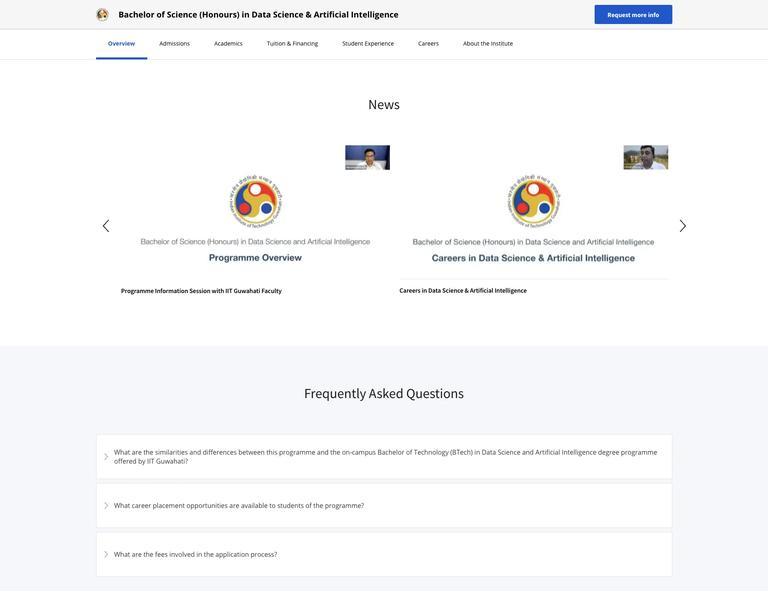 Task type: locate. For each thing, give the bounding box(es) containing it.
of inside the what are the similarities and differences between this programme and the on-campus bachelor of technology (btech) in data science and artificial intelligence degree programme offered by iit guwahati?
[[406, 448, 413, 457]]

student
[[343, 40, 364, 47]]

students
[[278, 501, 304, 510]]

go to previous slide image
[[103, 220, 109, 232]]

1 horizontal spatial of
[[306, 501, 312, 510]]

0 vertical spatial &
[[306, 9, 312, 20]]

&
[[306, 9, 312, 20], [287, 40, 291, 47], [465, 287, 469, 295]]

0 horizontal spatial and
[[190, 448, 201, 457]]

2 horizontal spatial intelligence
[[562, 448, 597, 457]]

careers for careers in data science & artificial intelligence
[[400, 287, 421, 295]]

what career placement opportunities are available to students of the programme?
[[114, 501, 364, 510]]

2 horizontal spatial data
[[482, 448, 496, 457]]

overview link
[[106, 40, 138, 47]]

1 horizontal spatial and
[[317, 448, 329, 457]]

iit
[[226, 287, 233, 295], [147, 457, 155, 466]]

the left on-
[[331, 448, 341, 457]]

similarities
[[155, 448, 188, 457]]

guwahati?
[[156, 457, 188, 466]]

1 vertical spatial &
[[287, 40, 291, 47]]

the left similarities
[[144, 448, 154, 457]]

chevron right image for what are the fees involved in the application process?
[[101, 550, 111, 560]]

1 vertical spatial iit
[[147, 457, 155, 466]]

0 horizontal spatial bachelor
[[119, 9, 155, 20]]

1 chevron right image from the top
[[101, 452, 111, 462]]

1 vertical spatial artificial
[[470, 287, 494, 295]]

1 vertical spatial what
[[114, 501, 130, 510]]

0 vertical spatial chevron right image
[[101, 452, 111, 462]]

1 vertical spatial intelligence
[[495, 287, 527, 295]]

2 vertical spatial data
[[482, 448, 496, 457]]

iit right with
[[226, 287, 233, 295]]

1 vertical spatial data
[[429, 287, 441, 295]]

about
[[464, 40, 480, 47]]

0 horizontal spatial intelligence
[[351, 9, 399, 20]]

1 vertical spatial chevron right image
[[101, 550, 111, 560]]

in
[[242, 9, 250, 20], [422, 287, 427, 295], [475, 448, 480, 457], [197, 550, 202, 559]]

1 horizontal spatial bachelor
[[378, 448, 405, 457]]

tuition & financing
[[267, 40, 318, 47]]

2 vertical spatial are
[[132, 550, 142, 559]]

1 horizontal spatial &
[[306, 9, 312, 20]]

0 vertical spatial data
[[252, 9, 271, 20]]

available
[[241, 501, 268, 510]]

involved
[[170, 550, 195, 559]]

of inside list item
[[306, 501, 312, 510]]

are
[[132, 448, 142, 457], [230, 501, 240, 510], [132, 550, 142, 559]]

questions
[[407, 385, 464, 402]]

are inside the what are the similarities and differences between this programme and the on-campus bachelor of technology (btech) in data science and artificial intelligence degree programme offered by iit guwahati?
[[132, 448, 142, 457]]

0 vertical spatial of
[[157, 9, 165, 20]]

process?
[[251, 550, 277, 559]]

more
[[632, 10, 647, 19]]

the left programme?
[[314, 501, 324, 510]]

list item
[[96, 581, 673, 591]]

0 horizontal spatial data
[[252, 9, 271, 20]]

2 programme from the left
[[622, 448, 658, 457]]

what left fees on the bottom left
[[114, 550, 130, 559]]

on-
[[342, 448, 352, 457]]

bachelor up overview
[[119, 9, 155, 20]]

1 and from the left
[[190, 448, 201, 457]]

session
[[189, 287, 211, 295]]

bachelor of science (honours) in data science & artificial intelligence
[[119, 9, 399, 20]]

science inside the what are the similarities and differences between this programme and the on-campus bachelor of technology (btech) in data science and artificial intelligence degree programme offered by iit guwahati?
[[498, 448, 521, 457]]

1 programme from the left
[[279, 448, 316, 457]]

1 horizontal spatial artificial
[[470, 287, 494, 295]]

what are the similarities and differences between this programme and the on-campus bachelor of technology (btech) in data science and artificial intelligence degree programme offered by iit guwahati? list item
[[96, 435, 673, 479]]

programme information session with iit guwahati faculty link
[[121, 145, 390, 297]]

institute
[[491, 40, 513, 47]]

careers link
[[416, 40, 442, 47]]

bachelor right campus
[[378, 448, 405, 457]]

of left technology
[[406, 448, 413, 457]]

chevron right image
[[101, 501, 111, 511]]

career
[[132, 501, 151, 510]]

placement
[[153, 501, 185, 510]]

request more info button
[[595, 5, 673, 24]]

programme right this
[[279, 448, 316, 457]]

news
[[369, 96, 400, 113]]

degree
[[599, 448, 620, 457]]

science
[[167, 9, 197, 20], [273, 9, 304, 20], [443, 287, 464, 295], [498, 448, 521, 457]]

1 vertical spatial of
[[406, 448, 413, 457]]

chevron right image inside what are the similarities and differences between this programme and the on-campus bachelor of technology (btech) in data science and artificial intelligence degree programme offered by iit guwahati? dropdown button
[[101, 452, 111, 462]]

2 horizontal spatial and
[[523, 448, 534, 457]]

frequently
[[304, 385, 366, 402]]

programme right degree
[[622, 448, 658, 457]]

0 vertical spatial bachelor
[[119, 9, 155, 20]]

campus
[[352, 448, 376, 457]]

frequently asked questions
[[304, 385, 464, 402]]

what are the similarities and differences between this programme and the on-campus bachelor of technology (btech) in data science and artificial intelligence degree programme offered by iit guwahati?
[[114, 448, 658, 466]]

intelligence
[[351, 9, 399, 20], [495, 287, 527, 295], [562, 448, 597, 457]]

2 what from the top
[[114, 501, 130, 510]]

1 what from the top
[[114, 448, 130, 457]]

0 vertical spatial careers
[[419, 40, 439, 47]]

1 vertical spatial bachelor
[[378, 448, 405, 457]]

information
[[155, 287, 188, 295]]

2 vertical spatial what
[[114, 550, 130, 559]]

of right students on the left bottom
[[306, 501, 312, 510]]

chevron right image
[[101, 452, 111, 462], [101, 550, 111, 560]]

the
[[481, 40, 490, 47], [144, 448, 154, 457], [331, 448, 341, 457], [314, 501, 324, 510], [144, 550, 154, 559], [204, 550, 214, 559]]

what are the fees involved in the application process?
[[114, 550, 277, 559]]

programme
[[279, 448, 316, 457], [622, 448, 658, 457]]

2 vertical spatial &
[[465, 287, 469, 295]]

2 horizontal spatial &
[[465, 287, 469, 295]]

what for what career placement opportunities are available to students of the programme?
[[114, 501, 130, 510]]

fees
[[155, 550, 168, 559]]

data
[[252, 9, 271, 20], [429, 287, 441, 295], [482, 448, 496, 457]]

build a career in data science & ai with expert guidance from iit guwahati image
[[96, 0, 379, 32]]

application
[[216, 550, 249, 559]]

2 horizontal spatial of
[[406, 448, 413, 457]]

1 vertical spatial careers
[[400, 287, 421, 295]]

programme information session with iit guwahati faculty image
[[121, 145, 390, 280]]

chevron right image for what are the similarities and differences between this programme and the on-campus bachelor of technology (btech) in data science and artificial intelligence degree programme offered by iit guwahati?
[[101, 452, 111, 462]]

info
[[649, 10, 660, 19]]

what inside the what are the similarities and differences between this programme and the on-campus bachelor of technology (btech) in data science and artificial intelligence degree programme offered by iit guwahati?
[[114, 448, 130, 457]]

of
[[157, 9, 165, 20], [406, 448, 413, 457], [306, 501, 312, 510]]

what are the fees involved in the application process? list item
[[96, 532, 673, 577]]

are left fees on the bottom left
[[132, 550, 142, 559]]

asked
[[369, 385, 404, 402]]

by
[[138, 457, 146, 466]]

1 horizontal spatial programme
[[622, 448, 658, 457]]

3 what from the top
[[114, 550, 130, 559]]

are left available
[[230, 501, 240, 510]]

about the institute link
[[461, 40, 516, 47]]

2 vertical spatial artificial
[[536, 448, 561, 457]]

0 horizontal spatial iit
[[147, 457, 155, 466]]

what inside what career placement opportunities are available to students of the programme? dropdown button
[[114, 501, 130, 510]]

1 horizontal spatial iit
[[226, 287, 233, 295]]

0 vertical spatial iit
[[226, 287, 233, 295]]

0 vertical spatial artificial
[[314, 9, 349, 20]]

iit right by
[[147, 457, 155, 466]]

what inside what are the fees involved in the application process? dropdown button
[[114, 550, 130, 559]]

what are the similarities and differences between this programme and the on-campus bachelor of technology (btech) in data science and artificial intelligence degree programme offered by iit guwahati? button
[[101, 440, 667, 474]]

2 vertical spatial of
[[306, 501, 312, 510]]

0 horizontal spatial artificial
[[314, 9, 349, 20]]

0 vertical spatial what
[[114, 448, 130, 457]]

0 vertical spatial are
[[132, 448, 142, 457]]

are for what are the similarities and differences between this programme and the on-campus bachelor of technology (btech) in data science and artificial intelligence degree programme offered by iit guwahati?
[[132, 448, 142, 457]]

1 horizontal spatial data
[[429, 287, 441, 295]]

0 horizontal spatial &
[[287, 40, 291, 47]]

of up admissions link
[[157, 9, 165, 20]]

(btech)
[[451, 448, 473, 457]]

0 vertical spatial intelligence
[[351, 9, 399, 20]]

artificial
[[314, 9, 349, 20], [470, 287, 494, 295], [536, 448, 561, 457]]

in inside list item
[[197, 550, 202, 559]]

and
[[190, 448, 201, 457], [317, 448, 329, 457], [523, 448, 534, 457]]

what left by
[[114, 448, 130, 457]]

what right chevron right image
[[114, 501, 130, 510]]

guwahati
[[234, 287, 260, 295]]

careers
[[419, 40, 439, 47], [400, 287, 421, 295]]

overview
[[108, 40, 135, 47]]

chevron right image inside what are the fees involved in the application process? dropdown button
[[101, 550, 111, 560]]

are left similarities
[[132, 448, 142, 457]]

0 horizontal spatial programme
[[279, 448, 316, 457]]

with
[[212, 287, 224, 295]]

careers in data science & artificial intelligence link
[[400, 145, 669, 297]]

2 chevron right image from the top
[[101, 550, 111, 560]]

what
[[114, 448, 130, 457], [114, 501, 130, 510], [114, 550, 130, 559]]

bachelor
[[119, 9, 155, 20], [378, 448, 405, 457]]

2 horizontal spatial artificial
[[536, 448, 561, 457]]

2 vertical spatial intelligence
[[562, 448, 597, 457]]



Task type: vqa. For each thing, say whether or not it's contained in the screenshot.
menu
no



Task type: describe. For each thing, give the bounding box(es) containing it.
(honours)
[[199, 9, 240, 20]]

3 and from the left
[[523, 448, 534, 457]]

bachelor inside the what are the similarities and differences between this programme and the on-campus bachelor of technology (btech) in data science and artificial intelligence degree programme offered by iit guwahati?
[[378, 448, 405, 457]]

artificial inside the what are the similarities and differences between this programme and the on-campus bachelor of technology (btech) in data science and artificial intelligence degree programme offered by iit guwahati?
[[536, 448, 561, 457]]

offered
[[114, 457, 137, 466]]

request
[[608, 10, 631, 19]]

what for what are the similarities and differences between this programme and the on-campus bachelor of technology (btech) in data science and artificial intelligence degree programme offered by iit guwahati?
[[114, 448, 130, 457]]

admissions link
[[157, 40, 192, 47]]

are for what are the fees involved in the application process?
[[132, 550, 142, 559]]

collapsed list
[[96, 435, 673, 591]]

1 horizontal spatial intelligence
[[495, 287, 527, 295]]

1 vertical spatial are
[[230, 501, 240, 510]]

tuition & financing link
[[265, 40, 321, 47]]

the left fees on the bottom left
[[144, 550, 154, 559]]

go to next slide image
[[674, 216, 693, 236]]

0 horizontal spatial of
[[157, 9, 165, 20]]

what career placement opportunities are available to students of the programme? button
[[101, 489, 667, 523]]

to
[[270, 501, 276, 510]]

academics
[[214, 40, 243, 47]]

opportunities
[[187, 501, 228, 510]]

go to previous slide image
[[97, 216, 116, 236]]

tuition
[[267, 40, 286, 47]]

student experience link
[[340, 40, 397, 47]]

request more info
[[608, 10, 660, 19]]

programme information session with iit guwahati faculty
[[121, 287, 282, 295]]

2 and from the left
[[317, 448, 329, 457]]

careers for careers
[[419, 40, 439, 47]]

what for what are the fees involved in the application process?
[[114, 550, 130, 559]]

careers in data science & artificial intelligence image
[[400, 145, 669, 280]]

& inside careers in data science & artificial intelligence link
[[465, 287, 469, 295]]

this
[[267, 448, 278, 457]]

data inside the what are the similarities and differences between this programme and the on-campus bachelor of technology (btech) in data science and artificial intelligence degree programme offered by iit guwahati?
[[482, 448, 496, 457]]

financing
[[293, 40, 318, 47]]

experience
[[365, 40, 394, 47]]

what career placement opportunities are available to students of the programme? list item
[[96, 484, 673, 528]]

about the institute
[[464, 40, 513, 47]]

careers in data science & artificial intelligence
[[400, 287, 527, 295]]

iit inside the what are the similarities and differences between this programme and the on-campus bachelor of technology (btech) in data science and artificial intelligence degree programme offered by iit guwahati?
[[147, 457, 155, 466]]

in inside the what are the similarities and differences between this programme and the on-campus bachelor of technology (btech) in data science and artificial intelligence degree programme offered by iit guwahati?
[[475, 448, 480, 457]]

academics link
[[212, 40, 245, 47]]

between
[[239, 448, 265, 457]]

differences
[[203, 448, 237, 457]]

technology
[[414, 448, 449, 457]]

intelligence inside the what are the similarities and differences between this programme and the on-campus bachelor of technology (btech) in data science and artificial intelligence degree programme offered by iit guwahati?
[[562, 448, 597, 457]]

what are the fees involved in the application process? button
[[101, 538, 667, 572]]

the right about
[[481, 40, 490, 47]]

student experience
[[343, 40, 394, 47]]

indian institute of technology guwahati image
[[96, 8, 109, 21]]

the left application
[[204, 550, 214, 559]]

programme?
[[325, 501, 364, 510]]

faculty
[[262, 287, 282, 295]]

admissions
[[160, 40, 190, 47]]

programme
[[121, 287, 154, 295]]



